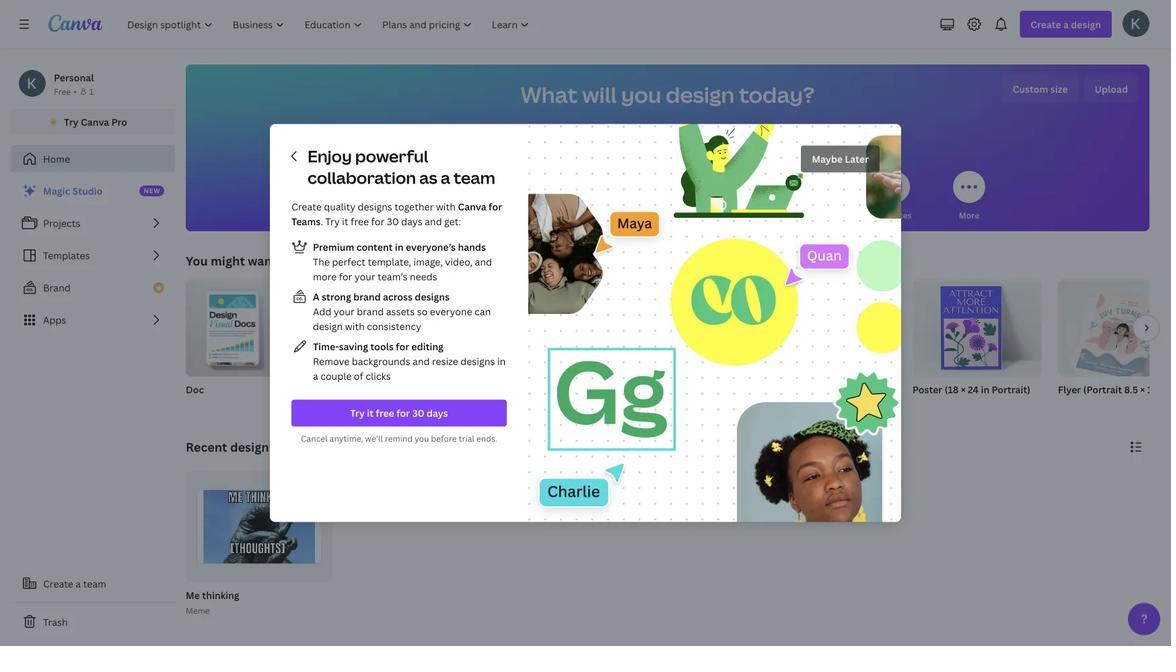 Task type: describe. For each thing, give the bounding box(es) containing it.
powerful
[[355, 145, 428, 167]]

ends.
[[476, 434, 497, 445]]

more
[[959, 210, 980, 221]]

group for poster (18 × 24 in portrait)
[[913, 280, 1042, 377]]

more button
[[953, 162, 986, 232]]

1
[[89, 86, 94, 97]]

couple
[[321, 370, 352, 383]]

video
[[622, 383, 648, 396]]

try for try canva pro
[[64, 115, 79, 128]]

designs inside a strong brand across designs add your brand assets so everyone can design with consistency
[[415, 291, 450, 304]]

team inside "button"
[[83, 578, 106, 591]]

maybe
[[812, 153, 843, 166]]

social media button
[[643, 162, 693, 232]]

premium
[[313, 241, 354, 254]]

before
[[431, 434, 457, 445]]

in inside group
[[981, 383, 990, 396]]

list containing premium content in everyone's hands
[[291, 239, 507, 384]]

print products button
[[790, 162, 847, 232]]

days inside button
[[427, 407, 448, 420]]

it inside button
[[367, 407, 374, 420]]

flyer (portrait 8.5 × 11 in)
[[1058, 383, 1171, 396]]

a inside "button"
[[76, 578, 81, 591]]

presentation
[[477, 383, 536, 396]]

free inside button
[[376, 407, 394, 420]]

get:
[[444, 215, 461, 228]]

group for flyer (portrait 8.5 × 11 in)
[[1058, 280, 1171, 381]]

for inside canva for teams
[[489, 201, 502, 213]]

1 horizontal spatial try
[[325, 215, 340, 228]]

create a team
[[43, 578, 106, 591]]

you inside button
[[366, 210, 381, 221]]

team inside enjoy powerful collaboration as a team
[[454, 167, 495, 189]]

teams
[[291, 215, 321, 228]]

presentation (16:9) group
[[477, 280, 606, 413]]

whiteboards
[[492, 210, 542, 221]]

strong
[[322, 291, 351, 304]]

whiteboard group
[[331, 280, 460, 413]]

group for presentation (16:9)
[[477, 280, 606, 377]]

canva inside button
[[81, 115, 109, 128]]

designs up . try it free for 30 days and get:
[[358, 201, 392, 213]]

instagram
[[767, 383, 813, 396]]

might
[[211, 253, 245, 269]]

a inside enjoy powerful collaboration as a team
[[441, 167, 450, 189]]

cancel
[[301, 434, 328, 445]]

new
[[144, 186, 160, 196]]

editing
[[412, 341, 444, 353]]

brand link
[[11, 275, 175, 302]]

thinking
[[202, 589, 239, 602]]

0 vertical spatial design
[[666, 80, 735, 109]]

poster (18 × 24 in portrait)
[[913, 383, 1031, 396]]

enjoy
[[308, 145, 352, 167]]

for inside time-saving tools for editing remove backgrounds and resize designs in a couple of clicks
[[396, 341, 409, 353]]

websites
[[876, 210, 912, 221]]

try it free for 30 days button
[[291, 400, 507, 427]]

0 horizontal spatial it
[[342, 215, 348, 228]]

presentations button
[[565, 162, 620, 232]]

templates
[[43, 249, 90, 262]]

home
[[43, 152, 70, 165]]

template,
[[368, 256, 411, 269]]

whiteboard
[[331, 383, 385, 396]]

create for create a team
[[43, 578, 73, 591]]

presentation (16:9)
[[477, 383, 564, 396]]

doc group
[[186, 280, 315, 413]]

trash
[[43, 616, 68, 629]]

you might want to try...
[[186, 253, 322, 269]]

social
[[643, 210, 667, 221]]

doc
[[186, 383, 204, 396]]

recent designs
[[186, 439, 275, 456]]

want
[[248, 253, 277, 269]]

enjoy powerful collaboration as a team
[[308, 145, 495, 189]]

with inside a strong brand across designs add your brand assets so everyone can design with consistency
[[345, 320, 365, 333]]

for you
[[351, 210, 381, 221]]

magic studio
[[43, 185, 103, 198]]

collaboration
[[308, 167, 416, 189]]

for you button
[[350, 162, 382, 232]]

projects link
[[11, 210, 175, 237]]

premium content in everyone's hands the perfect template, image, video, and more for your team's needs
[[313, 241, 492, 283]]

meme
[[186, 606, 210, 617]]

you
[[186, 253, 208, 269]]

saving
[[339, 341, 368, 353]]

so
[[417, 306, 428, 318]]

will
[[582, 80, 617, 109]]

1 horizontal spatial with
[[436, 201, 456, 213]]

24
[[968, 383, 979, 396]]

(18
[[945, 383, 959, 396]]

perfect
[[332, 256, 366, 269]]

a strong brand across designs add your brand assets so everyone can design with consistency
[[313, 291, 491, 333]]

media
[[669, 210, 693, 221]]

for inside button
[[397, 407, 410, 420]]

design inside a strong brand across designs add your brand assets so everyone can design with consistency
[[313, 320, 343, 333]]

post
[[816, 383, 836, 396]]

and inside premium content in everyone's hands the perfect template, image, video, and more for your team's needs
[[475, 256, 492, 269]]

designs right recent
[[230, 439, 275, 456]]

11
[[1148, 383, 1158, 396]]

try for try it free for 30 days
[[350, 407, 365, 420]]

remove
[[313, 355, 350, 368]]

what
[[521, 80, 578, 109]]

trial
[[459, 434, 475, 445]]

2 × from the left
[[1141, 383, 1145, 396]]

group for instagram post (square)
[[767, 280, 897, 377]]

docs
[[432, 210, 451, 221]]

a inside time-saving tools for editing remove backgrounds and resize designs in a couple of clicks
[[313, 370, 318, 383]]

try...
[[295, 253, 322, 269]]

instagram post (square) group
[[767, 280, 897, 413]]

try canva pro
[[64, 115, 127, 128]]

your inside a strong brand across designs add your brand assets so everyone can design with consistency
[[334, 306, 355, 318]]

social media
[[643, 210, 693, 221]]

2 horizontal spatial you
[[621, 80, 661, 109]]

whiteboards button
[[492, 162, 542, 232]]



Task type: locate. For each thing, give the bounding box(es) containing it.
group for whiteboard
[[331, 280, 460, 377]]

×
[[961, 383, 966, 396], [1141, 383, 1145, 396]]

time-
[[313, 341, 339, 353]]

1 horizontal spatial free
[[376, 407, 394, 420]]

me thinking button
[[186, 588, 239, 605]]

canva inside canva for teams
[[458, 201, 486, 213]]

0 horizontal spatial 30
[[387, 215, 399, 228]]

6 group from the left
[[913, 280, 1042, 377]]

time-saving tools for editing remove backgrounds and resize designs in a couple of clicks
[[313, 341, 506, 383]]

a up trash link
[[76, 578, 81, 591]]

30 down the create quality designs together with
[[387, 215, 399, 228]]

later
[[845, 153, 869, 166]]

1 horizontal spatial ×
[[1141, 383, 1145, 396]]

in right 24
[[981, 383, 990, 396]]

days up before
[[427, 407, 448, 420]]

poster
[[913, 383, 943, 396]]

you right for
[[366, 210, 381, 221]]

for down the create quality designs together with
[[371, 215, 385, 228]]

2 group from the left
[[331, 280, 460, 377]]

5 group from the left
[[767, 280, 897, 377]]

group
[[186, 280, 315, 377], [331, 280, 460, 377], [477, 280, 606, 377], [622, 280, 751, 377], [767, 280, 897, 377], [913, 280, 1042, 377], [1058, 280, 1171, 381]]

brand
[[43, 282, 71, 295]]

1 horizontal spatial a
[[313, 370, 318, 383]]

top level navigation element
[[118, 11, 541, 38]]

2 horizontal spatial try
[[350, 407, 365, 420]]

me
[[186, 589, 200, 602]]

home link
[[11, 145, 175, 172]]

the
[[313, 256, 330, 269]]

try inside button
[[350, 407, 365, 420]]

for inside premium content in everyone's hands the perfect template, image, video, and more for your team's needs
[[339, 271, 352, 283]]

backgrounds
[[352, 355, 410, 368]]

and down "hands"
[[475, 256, 492, 269]]

projects
[[43, 217, 80, 230]]

everyone
[[430, 306, 472, 318]]

across
[[383, 291, 413, 304]]

can
[[475, 306, 491, 318]]

1 vertical spatial try
[[325, 215, 340, 228]]

1 vertical spatial and
[[475, 256, 492, 269]]

consistency
[[367, 320, 421, 333]]

1 vertical spatial create
[[43, 578, 73, 591]]

pro
[[111, 115, 127, 128]]

create up trash on the bottom left
[[43, 578, 73, 591]]

1 vertical spatial it
[[367, 407, 374, 420]]

designs right resize on the bottom left of the page
[[461, 355, 495, 368]]

for up cancel anytime, we'll remind you before trial ends.
[[397, 407, 410, 420]]

your inside premium content in everyone's hands the perfect template, image, video, and more for your team's needs
[[355, 271, 375, 283]]

flyer (portrait 8.5 × 11 in) group
[[1058, 280, 1171, 413]]

1 vertical spatial free
[[376, 407, 394, 420]]

0 vertical spatial create
[[291, 201, 322, 213]]

1 vertical spatial with
[[345, 320, 365, 333]]

0 vertical spatial with
[[436, 201, 456, 213]]

list containing magic studio
[[11, 178, 175, 334]]

create up teams
[[291, 201, 322, 213]]

add
[[313, 306, 331, 318]]

(portrait
[[1084, 383, 1122, 396]]

and for time-saving tools for editing remove backgrounds and resize designs in a couple of clicks
[[413, 355, 430, 368]]

7 group from the left
[[1058, 280, 1171, 381]]

free down the create quality designs together with
[[351, 215, 369, 228]]

maybe later
[[812, 153, 869, 166]]

0 vertical spatial it
[[342, 215, 348, 228]]

1 × from the left
[[961, 383, 966, 396]]

2 vertical spatial a
[[76, 578, 81, 591]]

try
[[64, 115, 79, 128], [325, 215, 340, 228], [350, 407, 365, 420]]

videos button
[[727, 162, 759, 232]]

poster (18 × 24 in portrait) group
[[913, 280, 1042, 413]]

create for create quality designs together with
[[291, 201, 322, 213]]

group for video
[[622, 280, 751, 377]]

0 vertical spatial and
[[425, 215, 442, 228]]

in inside time-saving tools for editing remove backgrounds and resize designs in a couple of clicks
[[497, 355, 506, 368]]

0 horizontal spatial list
[[11, 178, 175, 334]]

create quality designs together with
[[291, 201, 458, 213]]

0 horizontal spatial with
[[345, 320, 365, 333]]

with
[[436, 201, 456, 213], [345, 320, 365, 333]]

remind
[[385, 434, 413, 445]]

30 up cancel anytime, we'll remind you before trial ends.
[[412, 407, 424, 420]]

websites button
[[876, 162, 912, 232]]

× left 24
[[961, 383, 966, 396]]

0 horizontal spatial days
[[401, 215, 423, 228]]

designs
[[358, 201, 392, 213], [415, 291, 450, 304], [461, 355, 495, 368], [230, 439, 275, 456]]

0 vertical spatial you
[[621, 80, 661, 109]]

in up the template, at the left top of page
[[395, 241, 404, 254]]

in)
[[1160, 383, 1171, 396]]

videos
[[730, 210, 756, 221]]

1 vertical spatial canva
[[458, 201, 486, 213]]

for
[[489, 201, 502, 213], [371, 215, 385, 228], [339, 271, 352, 283], [396, 341, 409, 353], [397, 407, 410, 420]]

recent
[[186, 439, 227, 456]]

1 horizontal spatial 30
[[412, 407, 424, 420]]

try down the whiteboard
[[350, 407, 365, 420]]

× left 11
[[1141, 383, 1145, 396]]

1 horizontal spatial design
[[666, 80, 735, 109]]

2 vertical spatial try
[[350, 407, 365, 420]]

flyer
[[1058, 383, 1081, 396]]

brand right strong
[[353, 291, 381, 304]]

team's
[[378, 271, 408, 283]]

print
[[790, 210, 809, 221]]

canva for teams
[[291, 201, 502, 228]]

0 horizontal spatial team
[[83, 578, 106, 591]]

0 horizontal spatial design
[[313, 320, 343, 333]]

a
[[313, 291, 320, 304]]

1 vertical spatial design
[[313, 320, 343, 333]]

video group
[[622, 280, 751, 413]]

0 horizontal spatial a
[[76, 578, 81, 591]]

brand up consistency
[[357, 306, 384, 318]]

for down the perfect
[[339, 271, 352, 283]]

30
[[387, 215, 399, 228], [412, 407, 424, 420]]

you
[[621, 80, 661, 109], [366, 210, 381, 221], [415, 434, 429, 445]]

presentations
[[565, 210, 620, 221]]

1 vertical spatial your
[[334, 306, 355, 318]]

0 vertical spatial free
[[351, 215, 369, 228]]

try inside button
[[64, 115, 79, 128]]

1 vertical spatial in
[[497, 355, 506, 368]]

1 vertical spatial brand
[[357, 306, 384, 318]]

cancel anytime, we'll remind you before trial ends.
[[301, 434, 497, 445]]

0 vertical spatial team
[[454, 167, 495, 189]]

we'll
[[365, 434, 383, 445]]

for right tools
[[396, 341, 409, 353]]

your down the perfect
[[355, 271, 375, 283]]

1 horizontal spatial create
[[291, 201, 322, 213]]

2 horizontal spatial in
[[981, 383, 990, 396]]

free up we'll
[[376, 407, 394, 420]]

hands
[[458, 241, 486, 254]]

0 vertical spatial a
[[441, 167, 450, 189]]

magic
[[43, 185, 70, 198]]

in up presentation
[[497, 355, 506, 368]]

quality
[[324, 201, 356, 213]]

assets
[[386, 306, 415, 318]]

1 horizontal spatial team
[[454, 167, 495, 189]]

free
[[351, 215, 369, 228], [376, 407, 394, 420]]

(16:9)
[[538, 383, 564, 396]]

image,
[[414, 256, 443, 269]]

1 vertical spatial a
[[313, 370, 318, 383]]

0 vertical spatial your
[[355, 271, 375, 283]]

1 vertical spatial days
[[427, 407, 448, 420]]

0 horizontal spatial in
[[395, 241, 404, 254]]

print products
[[790, 210, 847, 221]]

your down strong
[[334, 306, 355, 318]]

1 group from the left
[[186, 280, 315, 377]]

1 horizontal spatial days
[[427, 407, 448, 420]]

and left get:
[[425, 215, 442, 228]]

None search field
[[466, 125, 870, 152]]

2 vertical spatial in
[[981, 383, 990, 396]]

try it free for 30 days
[[350, 407, 448, 420]]

canva left pro
[[81, 115, 109, 128]]

days down together
[[401, 215, 423, 228]]

create inside "button"
[[43, 578, 73, 591]]

create
[[291, 201, 322, 213], [43, 578, 73, 591]]

team up trash link
[[83, 578, 106, 591]]

team
[[454, 167, 495, 189], [83, 578, 106, 591]]

canva
[[81, 115, 109, 128], [458, 201, 486, 213]]

1 horizontal spatial canva
[[458, 201, 486, 213]]

clicks
[[366, 370, 391, 383]]

0 horizontal spatial try
[[64, 115, 79, 128]]

canva up get:
[[458, 201, 486, 213]]

in inside premium content in everyone's hands the perfect template, image, video, and more for your team's needs
[[395, 241, 404, 254]]

trash link
[[11, 609, 175, 636]]

a left couple
[[313, 370, 318, 383]]

personal
[[54, 71, 94, 84]]

0 vertical spatial 30
[[387, 215, 399, 228]]

0 horizontal spatial free
[[351, 215, 369, 228]]

you left before
[[415, 434, 429, 445]]

for right docs
[[489, 201, 502, 213]]

it left for
[[342, 215, 348, 228]]

maybe later button
[[801, 146, 880, 173]]

1 horizontal spatial it
[[367, 407, 374, 420]]

3 group from the left
[[477, 280, 606, 377]]

a right as
[[441, 167, 450, 189]]

team right as
[[454, 167, 495, 189]]

0 vertical spatial in
[[395, 241, 404, 254]]

2 vertical spatial and
[[413, 355, 430, 368]]

free
[[54, 86, 71, 97]]

and down editing
[[413, 355, 430, 368]]

with up get:
[[436, 201, 456, 213]]

try down the •
[[64, 115, 79, 128]]

30 inside button
[[412, 407, 424, 420]]

apps link
[[11, 307, 175, 334]]

0 horizontal spatial ×
[[961, 383, 966, 396]]

1 vertical spatial you
[[366, 210, 381, 221]]

and for . try it free for 30 days and get:
[[425, 215, 442, 228]]

design
[[666, 80, 735, 109], [313, 320, 343, 333]]

as
[[419, 167, 437, 189]]

. try it free for 30 days and get:
[[321, 215, 461, 228]]

and inside time-saving tools for editing remove backgrounds and resize designs in a couple of clicks
[[413, 355, 430, 368]]

try right .
[[325, 215, 340, 228]]

days
[[401, 215, 423, 228], [427, 407, 448, 420]]

1 horizontal spatial you
[[415, 434, 429, 445]]

1 vertical spatial 30
[[412, 407, 424, 420]]

2 vertical spatial you
[[415, 434, 429, 445]]

studio
[[72, 185, 103, 198]]

me thinking meme
[[186, 589, 239, 617]]

a
[[441, 167, 450, 189], [313, 370, 318, 383], [76, 578, 81, 591]]

4 group from the left
[[622, 280, 751, 377]]

docs button
[[425, 162, 458, 232]]

0 horizontal spatial create
[[43, 578, 73, 591]]

resize
[[432, 355, 458, 368]]

designs inside time-saving tools for editing remove backgrounds and resize designs in a couple of clicks
[[461, 355, 495, 368]]

1 horizontal spatial in
[[497, 355, 506, 368]]

list
[[11, 178, 175, 334], [291, 239, 507, 384]]

0 vertical spatial days
[[401, 215, 423, 228]]

products
[[811, 210, 847, 221]]

2 horizontal spatial a
[[441, 167, 450, 189]]

you right will
[[621, 80, 661, 109]]

0 vertical spatial brand
[[353, 291, 381, 304]]

designs up so
[[415, 291, 450, 304]]

what will you design today?
[[521, 80, 815, 109]]

group for doc
[[186, 280, 315, 377]]

0 vertical spatial try
[[64, 115, 79, 128]]

try canva pro button
[[11, 109, 175, 135]]

create a team button
[[11, 571, 175, 598]]

1 horizontal spatial list
[[291, 239, 507, 384]]

with up saving
[[345, 320, 365, 333]]

it up we'll
[[367, 407, 374, 420]]

(square)
[[838, 383, 877, 396]]

0 horizontal spatial canva
[[81, 115, 109, 128]]

everyone's
[[406, 241, 456, 254]]

0 horizontal spatial you
[[366, 210, 381, 221]]

1 vertical spatial team
[[83, 578, 106, 591]]

more
[[313, 271, 337, 283]]

0 vertical spatial canva
[[81, 115, 109, 128]]



Task type: vqa. For each thing, say whether or not it's contained in the screenshot.
"TRY IT FREE FOR 30 DAYS"
yes



